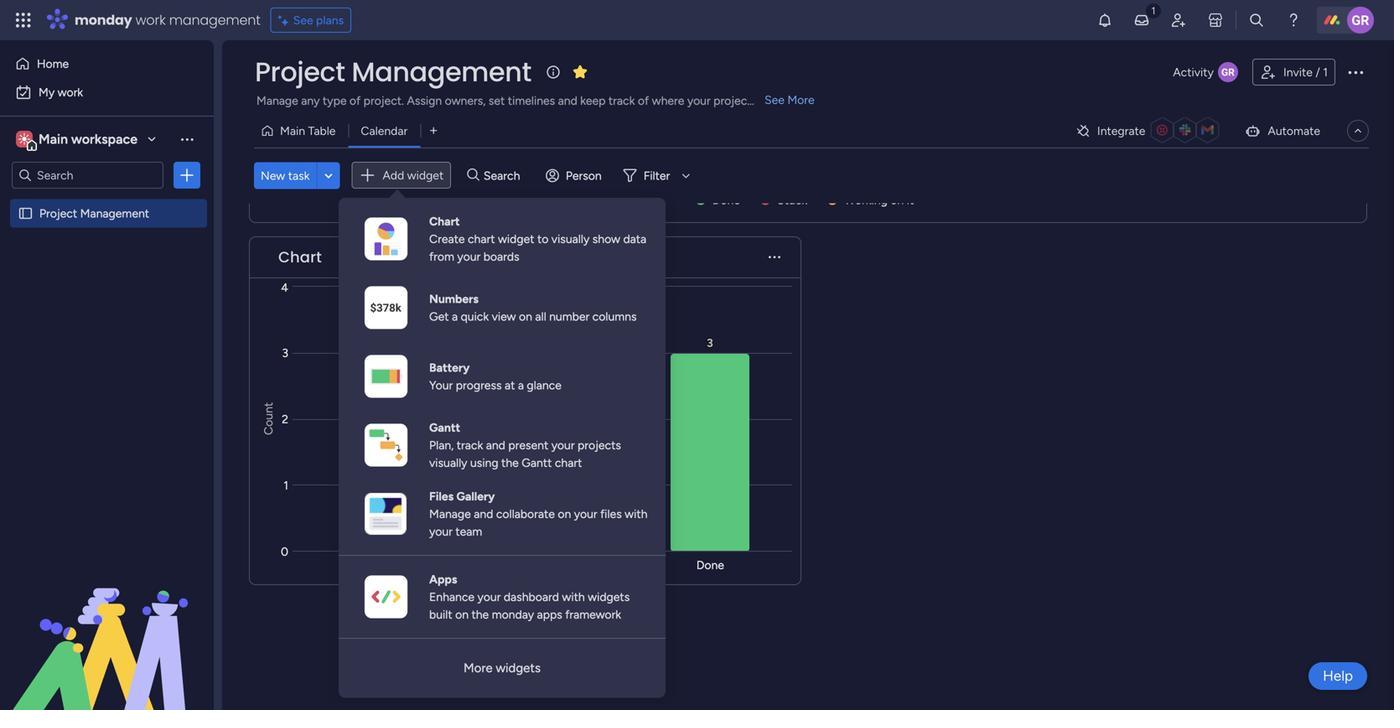 Task type: vqa. For each thing, say whether or not it's contained in the screenshot.
Login with Google element
no



Task type: locate. For each thing, give the bounding box(es) containing it.
0 horizontal spatial manage
[[257, 93, 298, 108]]

1 vertical spatial a
[[518, 378, 524, 392]]

widget inside popup button
[[407, 168, 444, 182]]

gantt
[[429, 420, 460, 435], [522, 456, 552, 470]]

manage
[[257, 93, 298, 108], [429, 507, 471, 521]]

calendar button
[[348, 117, 420, 144]]

management down search in workspace field
[[80, 206, 149, 220]]

work right my
[[58, 85, 83, 99]]

0 horizontal spatial chart
[[468, 232, 495, 246]]

visually right 'to'
[[551, 232, 590, 246]]

project right public board icon
[[39, 206, 77, 220]]

1 vertical spatial visually
[[429, 456, 467, 470]]

more down enhance
[[464, 661, 493, 676]]

main table
[[280, 124, 336, 138]]

home link
[[10, 50, 204, 77]]

monday down dashboard
[[492, 607, 534, 622]]

management up assign
[[352, 53, 531, 91]]

1 horizontal spatial track
[[609, 93, 635, 108]]

0 vertical spatial widgets
[[588, 590, 630, 604]]

workspace options image
[[179, 131, 195, 147]]

of left where at the left
[[638, 93, 649, 108]]

with inside apps enhance your dashboard with widgets built on the monday apps framework
[[562, 590, 585, 604]]

0 horizontal spatial main
[[39, 131, 68, 147]]

widgets
[[588, 590, 630, 604], [496, 661, 541, 676]]

on down enhance
[[455, 607, 469, 622]]

1 vertical spatial work
[[58, 85, 83, 99]]

0 vertical spatial monday
[[75, 10, 132, 29]]

1 vertical spatial widgets
[[496, 661, 541, 676]]

1 horizontal spatial main
[[280, 124, 305, 138]]

numbers
[[429, 292, 479, 306]]

0 vertical spatial visually
[[551, 232, 590, 246]]

0 vertical spatial the
[[501, 456, 519, 470]]

1 workspace image from the left
[[16, 130, 33, 148]]

chart
[[468, 232, 495, 246], [555, 456, 582, 470]]

widgets down the apps
[[496, 661, 541, 676]]

on right collaborate
[[558, 507, 571, 521]]

your right present
[[551, 438, 575, 452]]

gantt down present
[[522, 456, 552, 470]]

chart up boards
[[468, 232, 495, 246]]

chart inside chart create chart widget to visually show data from your boards
[[468, 232, 495, 246]]

see plans
[[293, 13, 344, 27]]

0 horizontal spatial more
[[464, 661, 493, 676]]

1 vertical spatial chart
[[555, 456, 582, 470]]

1 horizontal spatial project management
[[255, 53, 531, 91]]

your right from
[[457, 249, 481, 264]]

visually
[[551, 232, 590, 246], [429, 456, 467, 470]]

1 vertical spatial project management
[[39, 206, 149, 220]]

widgets up framework
[[588, 590, 630, 604]]

and inside gantt plan, track and present your projects visually using the gantt chart
[[486, 438, 505, 452]]

main table button
[[254, 117, 348, 144]]

0 horizontal spatial management
[[80, 206, 149, 220]]

1 horizontal spatial visually
[[551, 232, 590, 246]]

monday up home link
[[75, 10, 132, 29]]

invite
[[1284, 65, 1313, 79]]

to
[[537, 232, 549, 246]]

team
[[455, 524, 482, 539]]

done
[[712, 193, 740, 207]]

calendar
[[361, 124, 408, 138]]

from
[[429, 249, 454, 264]]

main for main workspace
[[39, 131, 68, 147]]

home
[[37, 57, 69, 71]]

see more
[[765, 93, 815, 107]]

0 vertical spatial see
[[293, 13, 313, 27]]

on
[[891, 193, 904, 207], [519, 309, 532, 324], [558, 507, 571, 521], [455, 607, 469, 622]]

0 horizontal spatial gantt
[[429, 420, 460, 435]]

see for see more
[[765, 93, 785, 107]]

create
[[429, 232, 465, 246]]

glance
[[527, 378, 562, 392]]

on left "it"
[[891, 193, 904, 207]]

any
[[301, 93, 320, 108]]

1 vertical spatial gantt
[[522, 456, 552, 470]]

a right get
[[452, 309, 458, 324]]

1 horizontal spatial with
[[625, 507, 648, 521]]

quick
[[461, 309, 489, 324]]

with right files
[[625, 507, 648, 521]]

widget up boards
[[498, 232, 534, 246]]

0 vertical spatial widget
[[407, 168, 444, 182]]

see inside button
[[293, 13, 313, 27]]

with
[[625, 507, 648, 521], [562, 590, 585, 604]]

chart create chart widget to visually show data from your boards
[[429, 214, 647, 264]]

of
[[350, 93, 361, 108], [638, 93, 649, 108]]

0 horizontal spatial track
[[457, 438, 483, 452]]

project management inside list box
[[39, 206, 149, 220]]

see left plans
[[293, 13, 313, 27]]

0 horizontal spatial project
[[39, 206, 77, 220]]

widgets inside apps enhance your dashboard with widgets built on the monday apps framework
[[588, 590, 630, 604]]

chart down task
[[278, 246, 322, 268]]

on inside files gallery manage and collaborate on your files with your team
[[558, 507, 571, 521]]

1 vertical spatial and
[[486, 438, 505, 452]]

data
[[623, 232, 647, 246]]

lottie animation image
[[0, 541, 214, 710]]

0 horizontal spatial widgets
[[496, 661, 541, 676]]

help image
[[1285, 12, 1302, 29]]

plan,
[[429, 438, 454, 452]]

visually inside gantt plan, track and present your projects visually using the gantt chart
[[429, 456, 467, 470]]

1 vertical spatial more
[[464, 661, 493, 676]]

project management down search in workspace field
[[39, 206, 149, 220]]

1 horizontal spatial widgets
[[588, 590, 630, 604]]

0 horizontal spatial work
[[58, 85, 83, 99]]

main workspace
[[39, 131, 137, 147]]

0 horizontal spatial the
[[472, 607, 489, 622]]

project management
[[255, 53, 531, 91], [39, 206, 149, 220]]

on left all in the top of the page
[[519, 309, 532, 324]]

more dots image
[[769, 251, 781, 263]]

2 vertical spatial and
[[474, 507, 493, 521]]

lottie animation element
[[0, 541, 214, 710]]

options image
[[179, 167, 195, 184]]

Search in workspace field
[[35, 166, 140, 185]]

and down gallery
[[474, 507, 493, 521]]

more
[[788, 93, 815, 107], [464, 661, 493, 676]]

0 horizontal spatial a
[[452, 309, 458, 324]]

chart inside chart create chart widget to visually show data from your boards
[[429, 214, 460, 228]]

number
[[549, 309, 590, 324]]

1 horizontal spatial widget
[[498, 232, 534, 246]]

collaborate
[[496, 507, 555, 521]]

track up using
[[457, 438, 483, 452]]

v2 search image
[[467, 166, 479, 185]]

option
[[0, 198, 214, 202]]

more widgets
[[464, 661, 541, 676]]

1 horizontal spatial see
[[765, 93, 785, 107]]

stands.
[[755, 93, 792, 108]]

work up home link
[[135, 10, 166, 29]]

1 vertical spatial see
[[765, 93, 785, 107]]

see right project
[[765, 93, 785, 107]]

it
[[907, 193, 914, 207]]

widget right the add
[[407, 168, 444, 182]]

and left keep
[[558, 93, 577, 108]]

project management list box
[[0, 196, 214, 454]]

manage inside files gallery manage and collaborate on your files with your team
[[429, 507, 471, 521]]

1 vertical spatial widget
[[498, 232, 534, 246]]

main inside workspace selection 'element'
[[39, 131, 68, 147]]

1
[[1323, 65, 1328, 79]]

and
[[558, 93, 577, 108], [486, 438, 505, 452], [474, 507, 493, 521]]

1 horizontal spatial chart
[[429, 214, 460, 228]]

my work link
[[10, 79, 204, 106]]

0 vertical spatial project
[[255, 53, 345, 91]]

more right project
[[788, 93, 815, 107]]

work
[[135, 10, 166, 29], [58, 85, 83, 99]]

remove from favorites image
[[572, 63, 588, 80]]

and up using
[[486, 438, 505, 452]]

help
[[1323, 667, 1353, 685]]

new
[[261, 168, 285, 183]]

files
[[600, 507, 622, 521]]

columns
[[592, 309, 637, 324]]

main left table
[[280, 124, 305, 138]]

1 horizontal spatial management
[[352, 53, 531, 91]]

add view image
[[430, 125, 437, 137]]

Project Management field
[[251, 53, 536, 91]]

track inside gantt plan, track and present your projects visually using the gantt chart
[[457, 438, 483, 452]]

0 vertical spatial project management
[[255, 53, 531, 91]]

0 vertical spatial chart
[[429, 214, 460, 228]]

0 horizontal spatial with
[[562, 590, 585, 604]]

options image
[[1346, 62, 1366, 82]]

assign
[[407, 93, 442, 108]]

1 horizontal spatial more
[[788, 93, 815, 107]]

main workspace button
[[12, 125, 163, 153]]

manage down files
[[429, 507, 471, 521]]

and inside files gallery manage and collaborate on your files with your team
[[474, 507, 493, 521]]

where
[[652, 93, 684, 108]]

widget
[[407, 168, 444, 182], [498, 232, 534, 246]]

progress
[[456, 378, 502, 392]]

project.
[[364, 93, 404, 108]]

0 vertical spatial and
[[558, 93, 577, 108]]

manage left the any
[[257, 93, 298, 108]]

owners,
[[445, 93, 486, 108]]

angle down image
[[325, 169, 333, 182]]

1 horizontal spatial manage
[[429, 507, 471, 521]]

0 horizontal spatial chart
[[278, 246, 322, 268]]

0 vertical spatial with
[[625, 507, 648, 521]]

visually down plan,
[[429, 456, 467, 470]]

0 horizontal spatial of
[[350, 93, 361, 108]]

chart down projects on the bottom of the page
[[555, 456, 582, 470]]

chart up 'create'
[[429, 214, 460, 228]]

the down enhance
[[472, 607, 489, 622]]

1 vertical spatial management
[[80, 206, 149, 220]]

1 horizontal spatial work
[[135, 10, 166, 29]]

working
[[844, 193, 888, 207]]

a right at
[[518, 378, 524, 392]]

0 vertical spatial work
[[135, 10, 166, 29]]

1 horizontal spatial a
[[518, 378, 524, 392]]

track
[[609, 93, 635, 108], [457, 438, 483, 452]]

your
[[429, 378, 453, 392]]

1 horizontal spatial of
[[638, 93, 649, 108]]

1 vertical spatial track
[[457, 438, 483, 452]]

chart for chart
[[278, 246, 322, 268]]

your right enhance
[[477, 590, 501, 604]]

see for see plans
[[293, 13, 313, 27]]

chart inside field
[[278, 246, 322, 268]]

1 vertical spatial the
[[472, 607, 489, 622]]

project up the any
[[255, 53, 345, 91]]

0 horizontal spatial see
[[293, 13, 313, 27]]

0 vertical spatial a
[[452, 309, 458, 324]]

1 vertical spatial manage
[[429, 507, 471, 521]]

1 horizontal spatial chart
[[555, 456, 582, 470]]

automate button
[[1238, 117, 1327, 144]]

project management up project.
[[255, 53, 531, 91]]

show
[[593, 232, 620, 246]]

track right keep
[[609, 93, 635, 108]]

0 horizontal spatial visually
[[429, 456, 467, 470]]

2 of from the left
[[638, 93, 649, 108]]

framework
[[565, 607, 621, 622]]

your left files
[[574, 507, 597, 521]]

1 vertical spatial project
[[39, 206, 77, 220]]

1 horizontal spatial gantt
[[522, 456, 552, 470]]

using
[[470, 456, 498, 470]]

0 horizontal spatial widget
[[407, 168, 444, 182]]

main down my
[[39, 131, 68, 147]]

1 vertical spatial monday
[[492, 607, 534, 622]]

1 horizontal spatial monday
[[492, 607, 534, 622]]

1 vertical spatial chart
[[278, 246, 322, 268]]

filter
[[644, 168, 670, 183]]

1 vertical spatial with
[[562, 590, 585, 604]]

work inside option
[[58, 85, 83, 99]]

with up framework
[[562, 590, 585, 604]]

invite / 1
[[1284, 65, 1328, 79]]

0 vertical spatial chart
[[468, 232, 495, 246]]

the down present
[[501, 456, 519, 470]]

your inside apps enhance your dashboard with widgets built on the monday apps framework
[[477, 590, 501, 604]]

workspace image
[[16, 130, 33, 148], [18, 130, 30, 148]]

0 horizontal spatial project management
[[39, 206, 149, 220]]

add
[[383, 168, 404, 182]]

gantt up plan,
[[429, 420, 460, 435]]

the
[[501, 456, 519, 470], [472, 607, 489, 622]]

your
[[687, 93, 711, 108], [457, 249, 481, 264], [551, 438, 575, 452], [574, 507, 597, 521], [429, 524, 453, 539], [477, 590, 501, 604]]

see
[[293, 13, 313, 27], [765, 93, 785, 107]]

of right type in the left of the page
[[350, 93, 361, 108]]

gallery
[[456, 489, 495, 503]]

1 horizontal spatial the
[[501, 456, 519, 470]]



Task type: describe. For each thing, give the bounding box(es) containing it.
with inside files gallery manage and collaborate on your files with your team
[[625, 507, 648, 521]]

present
[[508, 438, 548, 452]]

battery
[[429, 361, 470, 375]]

0 vertical spatial more
[[788, 93, 815, 107]]

workspace
[[71, 131, 137, 147]]

my
[[39, 85, 55, 99]]

public board image
[[18, 205, 34, 221]]

arrow down image
[[676, 165, 696, 185]]

monday inside apps enhance your dashboard with widgets built on the monday apps framework
[[492, 607, 534, 622]]

your right where at the left
[[687, 93, 711, 108]]

/
[[1316, 65, 1320, 79]]

0 vertical spatial track
[[609, 93, 635, 108]]

see plans button
[[271, 8, 351, 33]]

plans
[[316, 13, 344, 27]]

workspace selection element
[[16, 129, 140, 151]]

2 workspace image from the left
[[18, 130, 30, 148]]

type
[[323, 93, 347, 108]]

1 horizontal spatial project
[[255, 53, 345, 91]]

help button
[[1309, 662, 1367, 690]]

battery your progress at a glance
[[429, 361, 562, 392]]

work for my
[[58, 85, 83, 99]]

chart for chart create chart widget to visually show data from your boards
[[429, 214, 460, 228]]

1 of from the left
[[350, 93, 361, 108]]

working on it
[[844, 193, 914, 207]]

table
[[308, 124, 336, 138]]

integrate
[[1097, 124, 1146, 138]]

timelines
[[508, 93, 555, 108]]

new task button
[[254, 162, 316, 189]]

select product image
[[15, 12, 32, 29]]

at
[[505, 378, 515, 392]]

filter button
[[617, 162, 696, 189]]

widget inside chart create chart widget to visually show data from your boards
[[498, 232, 534, 246]]

files gallery manage and collaborate on your files with your team
[[429, 489, 648, 539]]

person
[[566, 168, 602, 183]]

monday marketplace image
[[1207, 12, 1224, 29]]

dashboard
[[504, 590, 559, 604]]

numbers get a quick view on all number columns
[[429, 292, 637, 324]]

visually inside chart create chart widget to visually show data from your boards
[[551, 232, 590, 246]]

boards
[[483, 249, 519, 264]]

a inside numbers get a quick view on all number columns
[[452, 309, 458, 324]]

monday work management
[[75, 10, 260, 29]]

task
[[288, 168, 310, 183]]

Search field
[[479, 164, 530, 187]]

work for monday
[[135, 10, 166, 29]]

main for main table
[[280, 124, 305, 138]]

integrate button
[[1069, 113, 1231, 148]]

search everything image
[[1248, 12, 1265, 29]]

apps enhance your dashboard with widgets built on the monday apps framework
[[429, 572, 630, 622]]

automate
[[1268, 124, 1320, 138]]

and for files gallery manage and collaborate on your files with your team
[[474, 507, 493, 521]]

view
[[492, 309, 516, 324]]

apps
[[537, 607, 562, 622]]

activity
[[1173, 65, 1214, 79]]

new task
[[261, 168, 310, 183]]

person button
[[539, 162, 612, 189]]

built
[[429, 607, 452, 622]]

activity button
[[1166, 59, 1246, 86]]

your inside gantt plan, track and present your projects visually using the gantt chart
[[551, 438, 575, 452]]

notifications image
[[1097, 12, 1113, 29]]

update feed image
[[1133, 12, 1150, 29]]

my work option
[[10, 79, 204, 106]]

management inside list box
[[80, 206, 149, 220]]

chart inside gantt plan, track and present your projects visually using the gantt chart
[[555, 456, 582, 470]]

all
[[535, 309, 546, 324]]

invite / 1 button
[[1252, 59, 1336, 86]]

on inside numbers get a quick view on all number columns
[[519, 309, 532, 324]]

see more link
[[763, 91, 816, 108]]

my work
[[39, 85, 83, 99]]

stuck
[[777, 193, 807, 207]]

Chart field
[[274, 246, 326, 268]]

home option
[[10, 50, 204, 77]]

keep
[[580, 93, 606, 108]]

and for gantt plan, track and present your projects visually using the gantt chart
[[486, 438, 505, 452]]

apps
[[429, 572, 457, 586]]

enhance
[[429, 590, 475, 604]]

collapse board header image
[[1351, 124, 1365, 137]]

gantt plan, track and present your projects visually using the gantt chart
[[429, 420, 621, 470]]

projects
[[578, 438, 621, 452]]

the inside apps enhance your dashboard with widgets built on the monday apps framework
[[472, 607, 489, 622]]

files
[[429, 489, 454, 503]]

0 vertical spatial management
[[352, 53, 531, 91]]

project inside list box
[[39, 206, 77, 220]]

manage any type of project. assign owners, set timelines and keep track of where your project stands.
[[257, 93, 792, 108]]

add widget button
[[352, 162, 451, 189]]

management
[[169, 10, 260, 29]]

invite members image
[[1170, 12, 1187, 29]]

your left team
[[429, 524, 453, 539]]

get
[[429, 309, 449, 324]]

0 horizontal spatial monday
[[75, 10, 132, 29]]

0 vertical spatial manage
[[257, 93, 298, 108]]

0 vertical spatial gantt
[[429, 420, 460, 435]]

show board description image
[[543, 64, 563, 80]]

your inside chart create chart widget to visually show data from your boards
[[457, 249, 481, 264]]

a inside battery your progress at a glance
[[518, 378, 524, 392]]

greg robinson image
[[1347, 7, 1374, 34]]

set
[[489, 93, 505, 108]]

on inside apps enhance your dashboard with widgets built on the monday apps framework
[[455, 607, 469, 622]]

the inside gantt plan, track and present your projects visually using the gantt chart
[[501, 456, 519, 470]]

add widget
[[383, 168, 444, 182]]

1 image
[[1146, 1, 1161, 20]]

project
[[714, 93, 752, 108]]



